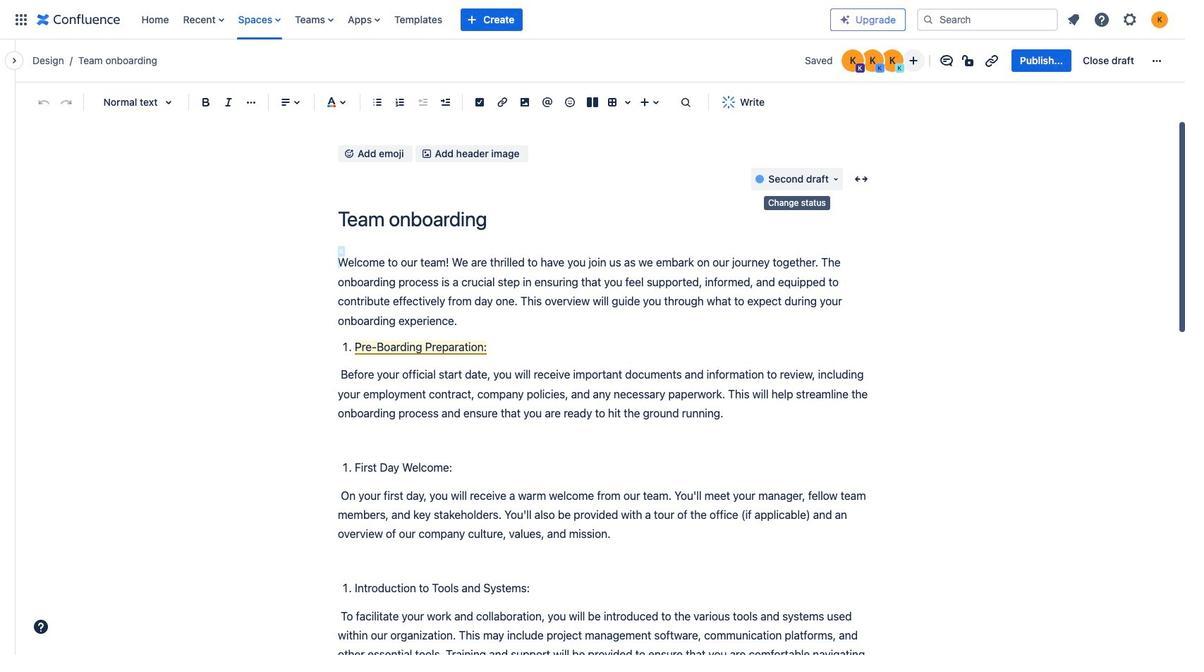 Task type: describe. For each thing, give the bounding box(es) containing it.
no restrictions image
[[961, 52, 978, 69]]

invite to edit image
[[906, 52, 922, 69]]

emoji : image
[[562, 94, 579, 111]]

action item [] image
[[472, 94, 488, 111]]

your profile and preferences image
[[1152, 11, 1169, 28]]

align left image
[[277, 94, 294, 111]]

avatar group element
[[841, 48, 906, 73]]

notification icon image
[[1066, 11, 1083, 28]]

settings icon image
[[1122, 11, 1139, 28]]

find and replace image
[[678, 94, 695, 111]]

more image
[[1149, 52, 1166, 69]]

premium image
[[840, 14, 851, 25]]

add image, video, or file image
[[517, 94, 534, 111]]

Give this page a title text field
[[338, 208, 875, 231]]

global element
[[8, 0, 831, 39]]

search image
[[923, 14, 935, 25]]

numbered list ⌘⇧7 image
[[392, 94, 409, 111]]



Task type: locate. For each thing, give the bounding box(es) containing it.
bold ⌘b image
[[198, 94, 215, 111]]

add emoji image
[[344, 148, 355, 160]]

tooltip
[[764, 196, 831, 210]]

text formatting group
[[195, 91, 263, 114]]

help icon image
[[1094, 11, 1111, 28]]

list formating group
[[366, 91, 457, 114]]

make page full-width image
[[853, 171, 870, 188]]

list for premium icon
[[1062, 7, 1177, 32]]

more formatting image
[[243, 94, 260, 111]]

banner
[[0, 0, 1186, 40]]

indent tab image
[[437, 94, 454, 111]]

confluence image
[[37, 11, 120, 28], [37, 11, 120, 28]]

table ⇧⌥t image
[[604, 94, 621, 111]]

comment icon image
[[939, 52, 956, 69]]

italic ⌘i image
[[220, 94, 237, 111]]

bullet list ⌘⇧8 image
[[369, 94, 386, 111]]

Main content area, start typing to enter text. text field
[[338, 254, 875, 656]]

list
[[134, 0, 831, 39], [1062, 7, 1177, 32]]

image icon image
[[421, 148, 432, 160]]

expand sidebar image
[[0, 47, 31, 75]]

mention @ image
[[539, 94, 556, 111]]

link ⌘k image
[[494, 94, 511, 111]]

1 horizontal spatial list
[[1062, 7, 1177, 32]]

appswitcher icon image
[[13, 11, 30, 28]]

copy link image
[[984, 52, 1001, 69]]

layouts image
[[584, 94, 601, 111]]

group
[[1012, 49, 1144, 72]]

table size image
[[620, 94, 637, 111]]

list for appswitcher icon
[[134, 0, 831, 39]]

0 horizontal spatial list
[[134, 0, 831, 39]]

None search field
[[918, 8, 1059, 31]]

Search field
[[918, 8, 1059, 31]]



Task type: vqa. For each thing, say whether or not it's contained in the screenshot.
Advanced search icon
no



